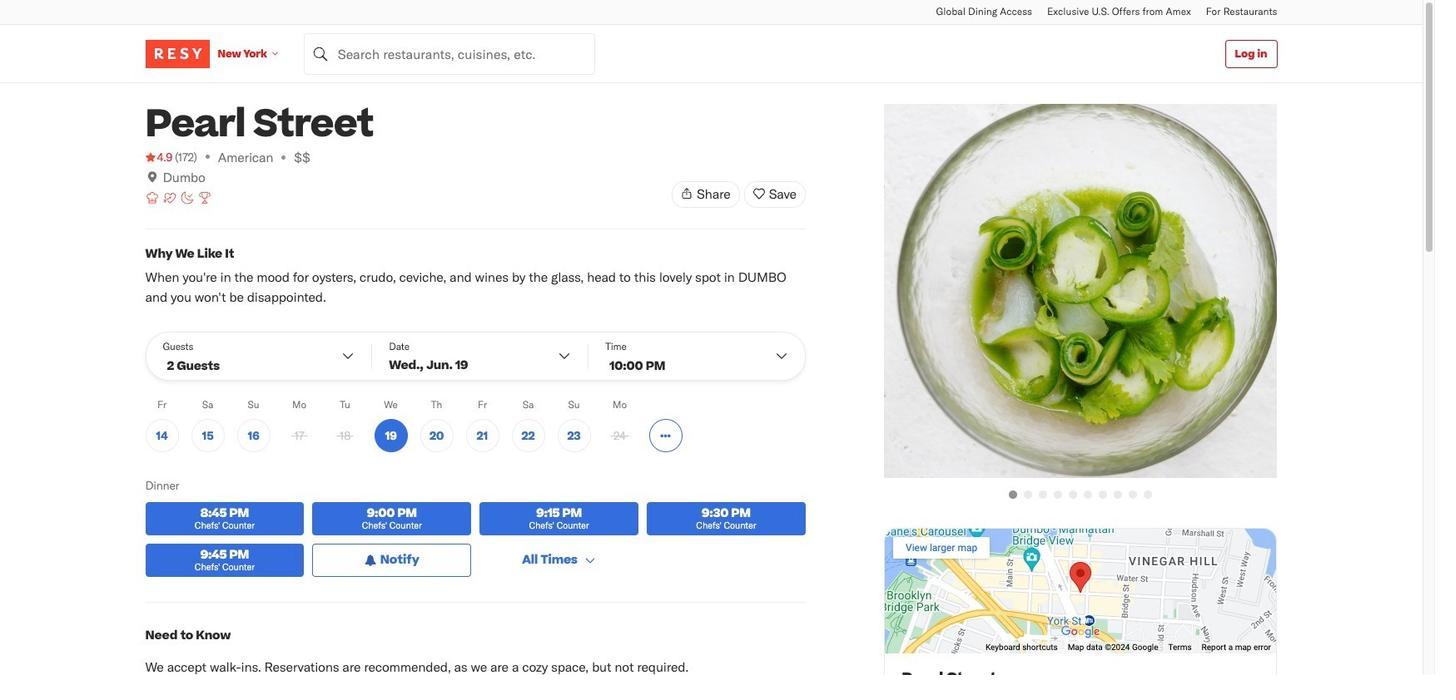 Task type: locate. For each thing, give the bounding box(es) containing it.
None field
[[304, 33, 595, 74]]



Task type: describe. For each thing, give the bounding box(es) containing it.
4.9 out of 5 stars image
[[145, 149, 172, 166]]

Search restaurants, cuisines, etc. text field
[[304, 33, 595, 74]]



Task type: vqa. For each thing, say whether or not it's contained in the screenshot.
Field
yes



